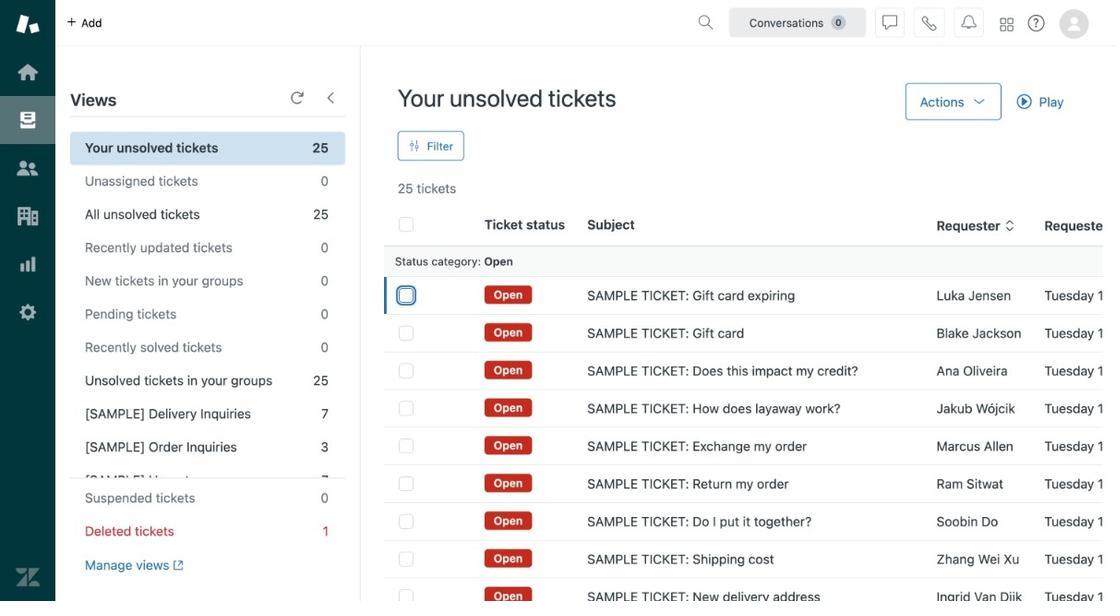 Task type: locate. For each thing, give the bounding box(es) containing it.
get help image
[[1029, 15, 1045, 31]]

1 row from the top
[[384, 277, 1117, 314]]

9 row from the top
[[384, 578, 1117, 601]]

opens in a new tab image
[[170, 560, 184, 571]]

7 row from the top
[[384, 503, 1117, 540]]

organizations image
[[16, 204, 40, 228]]

customers image
[[16, 156, 40, 180]]

notifications image
[[962, 15, 977, 30]]

views image
[[16, 108, 40, 132]]

row
[[384, 277, 1117, 314], [384, 314, 1117, 352], [384, 352, 1117, 390], [384, 390, 1117, 427], [384, 427, 1117, 465], [384, 465, 1117, 503], [384, 503, 1117, 540], [384, 540, 1117, 578], [384, 578, 1117, 601]]

reporting image
[[16, 252, 40, 276]]

3 row from the top
[[384, 352, 1117, 390]]



Task type: vqa. For each thing, say whether or not it's contained in the screenshot.
Draft mode icon
no



Task type: describe. For each thing, give the bounding box(es) containing it.
4 row from the top
[[384, 390, 1117, 427]]

zendesk support image
[[16, 12, 40, 36]]

6 row from the top
[[384, 465, 1117, 503]]

button displays agent's chat status as invisible. image
[[883, 15, 898, 30]]

8 row from the top
[[384, 540, 1117, 578]]

5 row from the top
[[384, 427, 1117, 465]]

2 row from the top
[[384, 314, 1117, 352]]

zendesk products image
[[1001, 18, 1014, 31]]

admin image
[[16, 300, 40, 324]]

zendesk image
[[16, 565, 40, 590]]

get started image
[[16, 60, 40, 84]]

refresh views pane image
[[290, 91, 305, 105]]

main element
[[0, 0, 55, 601]]

hide panel views image
[[323, 91, 338, 105]]



